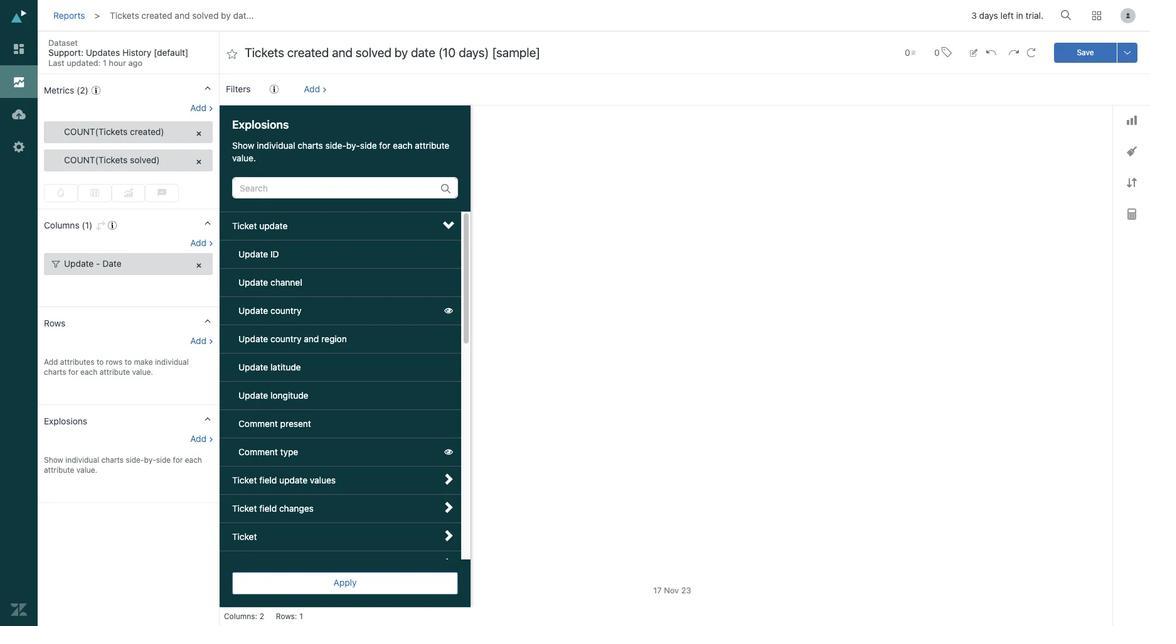 Task type: locate. For each thing, give the bounding box(es) containing it.
apply
[[334, 577, 357, 588]]

values
[[310, 475, 336, 485]]

value.
[[232, 153, 256, 163], [132, 367, 153, 377], [76, 465, 97, 475]]

close2 image right solved)
[[195, 158, 203, 166]]

country
[[271, 305, 302, 316], [271, 334, 302, 344]]

for inside add attributes to rows to make individual charts for each attribute value.
[[68, 367, 78, 377]]

update for update country
[[239, 305, 268, 316]]

country for update country and region
[[271, 334, 302, 344]]

ticket for ticket field changes
[[232, 503, 257, 514]]

attribute
[[415, 140, 450, 151], [100, 367, 130, 377], [44, 465, 74, 475]]

count(tickets created) link
[[44, 121, 213, 143]]

explosions down attributes
[[44, 416, 87, 426]]

1 horizontal spatial individual
[[155, 357, 189, 367]]

update left "latitude"
[[239, 362, 268, 372]]

2 horizontal spatial individual
[[257, 140, 295, 151]]

update left -
[[64, 258, 94, 269]]

0 horizontal spatial show
[[44, 455, 63, 465]]

individual inside add attributes to rows to make individual charts for each attribute value.
[[155, 357, 189, 367]]

to right rows
[[125, 357, 132, 367]]

update for update id
[[239, 249, 268, 259]]

0 vertical spatial created
[[142, 10, 172, 21]]

0 vertical spatial close2 image
[[195, 129, 203, 138]]

charts
[[298, 140, 323, 151], [44, 367, 66, 377], [101, 455, 124, 465]]

0
[[905, 47, 911, 57], [935, 47, 940, 57]]

close2 image inside count(tickets solved) "link"
[[195, 158, 203, 166]]

ticket up update id
[[232, 220, 257, 231]]

1 vertical spatial for
[[68, 367, 78, 377]]

0 horizontal spatial each
[[80, 367, 98, 377]]

1 vertical spatial explosions
[[44, 416, 87, 426]]

in
[[1017, 10, 1024, 21]]

filter4 image
[[51, 260, 60, 269]]

0 horizontal spatial side
[[156, 455, 171, 465]]

count(tickets inside "link"
[[64, 154, 128, 165]]

0 vertical spatial show individual charts side-by-side for each attribute value.
[[232, 140, 450, 163]]

eye image for comment type
[[445, 448, 453, 457]]

1 left hour
[[103, 58, 107, 68]]

eye image
[[445, 307, 453, 315], [445, 448, 453, 457]]

field left changes
[[259, 503, 277, 514]]

value. inside add attributes to rows to make individual charts for each attribute value.
[[132, 367, 153, 377]]

ticket
[[232, 220, 257, 231], [232, 475, 257, 485], [232, 503, 257, 514], [232, 531, 257, 542]]

1 inside dataset support: updates history [default] last updated: 1 hour ago
[[103, 58, 107, 68]]

explosions
[[232, 118, 289, 131], [44, 416, 87, 426]]

close2 image
[[195, 129, 203, 138], [195, 158, 203, 166]]

0 vertical spatial arrow right12 image
[[443, 473, 455, 485]]

columns:
[[224, 612, 257, 621]]

1 vertical spatial arrow right12 image
[[443, 502, 455, 513]]

tickets up dataset support: updates history [default] last updated: 1 hour ago
[[110, 10, 139, 21]]

1 right rows:
[[300, 612, 303, 621]]

2 comment from the top
[[239, 447, 278, 457]]

1 vertical spatial comment
[[239, 447, 278, 457]]

0 horizontal spatial attribute
[[44, 465, 74, 475]]

0 vertical spatial charts
[[298, 140, 323, 151]]

1 comment from the top
[[239, 418, 278, 429]]

0 horizontal spatial individual
[[65, 455, 99, 465]]

-
[[96, 258, 100, 269]]

1 vertical spatial field
[[259, 503, 277, 514]]

1 0 from the left
[[905, 47, 911, 57]]

0 horizontal spatial and
[[175, 10, 190, 21]]

update up changes
[[279, 475, 308, 485]]

2 vertical spatial charts
[[101, 455, 124, 465]]

2 count(tickets from the top
[[64, 154, 128, 165]]

0 horizontal spatial charts
[[44, 367, 66, 377]]

show individual charts side-by-side for each attribute value.
[[232, 140, 450, 163], [44, 455, 202, 475]]

1 vertical spatial show
[[44, 455, 63, 465]]

Search text field
[[234, 178, 441, 197]]

datasets image
[[11, 106, 27, 122]]

solved
[[192, 10, 219, 21]]

count(tickets created)
[[64, 126, 164, 137]]

0 for 0 popup button
[[905, 47, 911, 57]]

admin image
[[11, 139, 27, 155]]

arrow right12 image for changes
[[443, 502, 455, 513]]

comment type
[[239, 447, 298, 457]]

reports image
[[11, 73, 27, 90]]

4 ticket from the top
[[232, 531, 257, 542]]

1 vertical spatial show individual charts side-by-side for each attribute value.
[[44, 455, 202, 475]]

0 for 0 button
[[935, 47, 940, 57]]

open in-app guide image right (2) on the left
[[92, 86, 100, 95]]

update up update latitude
[[239, 334, 268, 344]]

1 vertical spatial attribute
[[100, 367, 130, 377]]

1 horizontal spatial and
[[304, 334, 319, 344]]

1 horizontal spatial created
[[271, 115, 298, 124]]

1 vertical spatial count(tickets
[[64, 154, 128, 165]]

and for country
[[304, 334, 319, 344]]

update
[[239, 249, 268, 259], [64, 258, 94, 269], [239, 277, 268, 288], [239, 305, 268, 316], [239, 334, 268, 344], [239, 362, 268, 372], [239, 390, 268, 401]]

1 horizontal spatial 0
[[935, 47, 940, 57]]

0 horizontal spatial 0
[[905, 47, 911, 57]]

by-
[[347, 140, 360, 151], [144, 455, 156, 465]]

dataset support: updates history [default] last updated: 1 hour ago
[[48, 38, 189, 68]]

2 ticket from the top
[[232, 475, 257, 485]]

2 vertical spatial each
[[185, 455, 202, 465]]

0 horizontal spatial for
[[68, 367, 78, 377]]

for
[[380, 140, 391, 151], [68, 367, 78, 377], [173, 455, 183, 465]]

count(tickets for count(tickets created)
[[64, 126, 128, 137]]

1 vertical spatial created
[[271, 115, 298, 124]]

2 horizontal spatial each
[[393, 140, 413, 151]]

0 vertical spatial comment
[[239, 418, 278, 429]]

1 horizontal spatial for
[[173, 455, 183, 465]]

0 vertical spatial side
[[360, 140, 377, 151]]

show
[[232, 140, 255, 151], [44, 455, 63, 465]]

0 vertical spatial show
[[232, 140, 255, 151]]

1 vertical spatial close2 image
[[195, 158, 203, 166]]

ticket for ticket update
[[232, 220, 257, 231]]

save group
[[1055, 42, 1138, 62]]

1 horizontal spatial attribute
[[100, 367, 130, 377]]

1 horizontal spatial value.
[[132, 367, 153, 377]]

explosions down filters
[[232, 118, 289, 131]]

add
[[304, 84, 320, 94], [190, 102, 207, 113], [190, 237, 207, 248], [190, 335, 207, 346], [44, 357, 58, 367], [190, 433, 207, 444]]

0 inside button
[[935, 47, 940, 57]]

id
[[271, 249, 279, 259]]

created)
[[130, 126, 164, 137]]

0 vertical spatial by-
[[347, 140, 360, 151]]

1 eye image from the top
[[445, 307, 453, 315]]

support:
[[48, 47, 83, 58]]

0 vertical spatial value.
[[232, 153, 256, 163]]

2 field from the top
[[259, 503, 277, 514]]

1 vertical spatial individual
[[155, 357, 189, 367]]

0 horizontal spatial created
[[142, 10, 172, 21]]

open in-app guide image
[[270, 85, 279, 94], [92, 86, 100, 95]]

longitude
[[271, 390, 309, 401]]

close2 image inside the count(tickets created) 'link'
[[195, 129, 203, 138]]

3 ticket from the top
[[232, 503, 257, 514]]

0 vertical spatial and
[[175, 10, 190, 21]]

update down update latitude
[[239, 390, 268, 401]]

update latitude
[[239, 362, 301, 372]]

1 horizontal spatial by-
[[347, 140, 360, 151]]

ticket up the updater
[[232, 531, 257, 542]]

1 horizontal spatial tickets
[[244, 115, 269, 124]]

1 field from the top
[[259, 475, 277, 485]]

0 left 0 button
[[905, 47, 911, 57]]

comment left type
[[239, 447, 278, 457]]

tickets for tickets created
[[244, 115, 269, 124]]

1 vertical spatial eye image
[[445, 448, 453, 457]]

attributes
[[60, 357, 95, 367]]

field
[[259, 475, 277, 485], [259, 503, 277, 514]]

0 horizontal spatial 1
[[103, 58, 107, 68]]

0 inside popup button
[[905, 47, 911, 57]]

1 vertical spatial charts
[[44, 367, 66, 377]]

region
[[322, 334, 347, 344]]

2 0 from the left
[[935, 47, 940, 57]]

0 horizontal spatial show individual charts side-by-side for each attribute value.
[[44, 455, 202, 475]]

and
[[175, 10, 190, 21], [304, 334, 319, 344]]

count(tickets up equalizer3 "image"
[[64, 154, 128, 165]]

1 horizontal spatial side-
[[326, 140, 347, 151]]

field for update
[[259, 475, 277, 485]]

1 vertical spatial country
[[271, 334, 302, 344]]

ticket field changes
[[232, 503, 314, 514]]

2 eye image from the top
[[445, 448, 453, 457]]

0 vertical spatial count(tickets
[[64, 126, 128, 137]]

tickets
[[110, 10, 139, 21], [244, 115, 269, 124]]

metrics
[[44, 85, 74, 95]]

1 vertical spatial each
[[80, 367, 98, 377]]

comment
[[239, 418, 278, 429], [239, 447, 278, 457]]

update down update channel
[[239, 305, 268, 316]]

0 vertical spatial individual
[[257, 140, 295, 151]]

close2 image for count(tickets created)
[[195, 129, 203, 138]]

close2 image right the created)
[[195, 129, 203, 138]]

0 vertical spatial explosions
[[232, 118, 289, 131]]

country down channel in the left of the page
[[271, 305, 302, 316]]

field down comment type
[[259, 475, 277, 485]]

0 horizontal spatial open in-app guide image
[[92, 86, 100, 95]]

1 vertical spatial side
[[156, 455, 171, 465]]

0 button
[[900, 40, 922, 65]]

2 vertical spatial arrow right12 image
[[443, 530, 455, 541]]

0 vertical spatial country
[[271, 305, 302, 316]]

solved)
[[130, 154, 160, 165]]

tickets down filters
[[244, 115, 269, 124]]

1 horizontal spatial to
[[125, 357, 132, 367]]

and left solved
[[175, 10, 190, 21]]

update country and region
[[239, 334, 347, 344]]

side-
[[326, 140, 347, 151], [126, 455, 144, 465]]

ticket down ticket field update values
[[232, 503, 257, 514]]

count(tickets
[[64, 126, 128, 137], [64, 154, 128, 165]]

1 vertical spatial 1
[[300, 612, 303, 621]]

update left id
[[239, 249, 268, 259]]

1 horizontal spatial explosions
[[232, 118, 289, 131]]

update
[[259, 220, 288, 231], [279, 475, 308, 485]]

comment up comment type
[[239, 418, 278, 429]]

count(tickets up count(tickets solved)
[[64, 126, 128, 137]]

1 arrow right12 image from the top
[[443, 473, 455, 485]]

update longitude
[[239, 390, 309, 401]]

arrow right12 image
[[443, 473, 455, 485], [443, 502, 455, 513], [443, 530, 455, 541]]

1 vertical spatial and
[[304, 334, 319, 344]]

update up id
[[259, 220, 288, 231]]

created for tickets created
[[271, 115, 298, 124]]

update down update id
[[239, 277, 268, 288]]

country up "latitude"
[[271, 334, 302, 344]]

comment for comment present
[[239, 418, 278, 429]]

zendesk products image
[[1093, 11, 1102, 20]]

2 country from the top
[[271, 334, 302, 344]]

changes
[[279, 503, 314, 514]]

1 horizontal spatial side
[[360, 140, 377, 151]]

0 vertical spatial side-
[[326, 140, 347, 151]]

update for update longitude
[[239, 390, 268, 401]]

to
[[97, 357, 104, 367], [125, 357, 132, 367]]

1 vertical spatial tickets
[[244, 115, 269, 124]]

2 horizontal spatial attribute
[[415, 140, 450, 151]]

date
[[103, 258, 122, 269]]

update id
[[239, 249, 279, 259]]

2 close2 image from the top
[[195, 158, 203, 166]]

1 horizontal spatial charts
[[101, 455, 124, 465]]

ticket down comment type
[[232, 475, 257, 485]]

count(tickets inside 'link'
[[64, 126, 128, 137]]

2 horizontal spatial charts
[[298, 140, 323, 151]]

field for changes
[[259, 503, 277, 514]]

0 horizontal spatial value.
[[76, 465, 97, 475]]

arrows image
[[1127, 178, 1137, 188]]

1 horizontal spatial show individual charts side-by-side for each attribute value.
[[232, 140, 450, 163]]

1 horizontal spatial each
[[185, 455, 202, 465]]

each
[[393, 140, 413, 151], [80, 367, 98, 377], [185, 455, 202, 465]]

to left rows
[[97, 357, 104, 367]]

and left region
[[304, 334, 319, 344]]

eye image for update country
[[445, 307, 453, 315]]

2 vertical spatial value.
[[76, 465, 97, 475]]

0 vertical spatial eye image
[[445, 307, 453, 315]]

1
[[103, 58, 107, 68], [300, 612, 303, 621]]

1 vertical spatial side-
[[126, 455, 144, 465]]

0 vertical spatial tickets
[[110, 10, 139, 21]]

zendesk image
[[11, 602, 27, 618]]

dataset
[[48, 38, 78, 48]]

3
[[972, 10, 978, 21]]

0 horizontal spatial tickets
[[110, 10, 139, 21]]

1 vertical spatial value.
[[132, 367, 153, 377]]

add inside add attributes to rows to make individual charts for each attribute value.
[[44, 357, 58, 367]]

0 vertical spatial field
[[259, 475, 277, 485]]

1 ticket from the top
[[232, 220, 257, 231]]

rows:
[[276, 612, 297, 621]]

trial.
[[1026, 10, 1044, 21]]

0 vertical spatial 1
[[103, 58, 107, 68]]

1 country from the top
[[271, 305, 302, 316]]

2 horizontal spatial for
[[380, 140, 391, 151]]

1 close2 image from the top
[[195, 129, 203, 138]]

0 vertical spatial attribute
[[415, 140, 450, 151]]

1 vertical spatial by-
[[144, 455, 156, 465]]

None text field
[[245, 44, 880, 61]]

by
[[221, 10, 231, 21]]

0 right 0 popup button
[[935, 47, 940, 57]]

1 horizontal spatial open in-app guide image
[[270, 85, 279, 94]]

1 count(tickets from the top
[[64, 126, 128, 137]]

open in-app guide image up tickets created
[[270, 85, 279, 94]]

0 horizontal spatial to
[[97, 357, 104, 367]]

individual
[[257, 140, 295, 151], [155, 357, 189, 367], [65, 455, 99, 465]]

0 horizontal spatial explosions
[[44, 416, 87, 426]]

side
[[360, 140, 377, 151], [156, 455, 171, 465]]

2 arrow right12 image from the top
[[443, 502, 455, 513]]



Task type: vqa. For each thing, say whether or not it's contained in the screenshot.
Close ICON
no



Task type: describe. For each thing, give the bounding box(es) containing it.
droplet2 image
[[56, 188, 65, 197]]

present
[[280, 418, 311, 429]]

Search... field
[[1064, 6, 1076, 24]]

comment present
[[239, 418, 311, 429]]

2 to from the left
[[125, 357, 132, 367]]

add attributes to rows to make individual charts for each attribute value.
[[44, 357, 189, 377]]

other options image
[[1123, 47, 1133, 57]]

stats up image
[[124, 188, 133, 197]]

make
[[134, 357, 153, 367]]

apply button
[[232, 572, 458, 595]]

update for update latitude
[[239, 362, 268, 372]]

0 horizontal spatial side-
[[126, 455, 144, 465]]

and for created
[[175, 10, 190, 21]]

arrow right14 image
[[208, 41, 220, 52]]

ticket update
[[232, 220, 288, 231]]

update for update - date
[[64, 258, 94, 269]]

country for update country
[[271, 305, 302, 316]]

3 days left in trial.
[[972, 10, 1044, 21]]

days
[[980, 10, 999, 21]]

reports
[[53, 10, 85, 21]]

updated:
[[67, 58, 101, 68]]

3 arrow right12 image from the top
[[443, 530, 455, 541]]

tickets created and solved by dat...
[[110, 10, 254, 21]]

2
[[260, 612, 264, 621]]

2 vertical spatial for
[[173, 455, 183, 465]]

rows: 1
[[276, 612, 303, 621]]

rows
[[44, 318, 65, 329]]

2 horizontal spatial value.
[[232, 153, 256, 163]]

last
[[48, 58, 64, 68]]

rows
[[106, 357, 123, 367]]

0 vertical spatial for
[[380, 140, 391, 151]]

calc image
[[1128, 209, 1137, 220]]

latitude
[[271, 362, 301, 372]]

2 vertical spatial attribute
[[44, 465, 74, 475]]

metrics (2)
[[44, 85, 88, 95]]

hour
[[109, 58, 126, 68]]

2 vertical spatial individual
[[65, 455, 99, 465]]

update - date link
[[44, 253, 213, 275]]

columns: 2
[[224, 612, 264, 621]]

created for tickets created and solved by dat...
[[142, 10, 172, 21]]

0 vertical spatial update
[[259, 220, 288, 231]]

[default]
[[154, 47, 189, 58]]

update - date
[[64, 258, 122, 269]]

0 horizontal spatial by-
[[144, 455, 156, 465]]

columns
[[44, 220, 80, 231]]

channel
[[271, 277, 302, 288]]

filters
[[226, 84, 251, 94]]

(1)
[[82, 220, 92, 231]]

history
[[122, 47, 152, 58]]

1 horizontal spatial show
[[232, 140, 255, 151]]

updates
[[86, 47, 120, 58]]

comment for comment type
[[239, 447, 278, 457]]

ticket for ticket field update values
[[232, 475, 257, 485]]

tickets for tickets created and solved by dat...
[[110, 10, 139, 21]]

equalizer3 image
[[90, 188, 99, 197]]

columns (1)
[[44, 220, 92, 231]]

ticket field update values
[[232, 475, 336, 485]]

tickets created
[[244, 115, 298, 124]]

each inside add attributes to rows to make individual charts for each attribute value.
[[80, 367, 98, 377]]

combined shape image
[[1127, 147, 1137, 157]]

charts inside add attributes to rows to make individual charts for each attribute value.
[[44, 367, 66, 377]]

update country
[[239, 305, 302, 316]]

save
[[1078, 47, 1095, 57]]

arrow right12 image for update
[[443, 473, 455, 485]]

count(tickets for count(tickets solved)
[[64, 154, 128, 165]]

type
[[280, 447, 298, 457]]

close2 image
[[195, 261, 203, 270]]

(2)
[[77, 85, 88, 95]]

update channel
[[239, 277, 302, 288]]

bubble dots image
[[158, 188, 167, 197]]

update for update channel
[[239, 277, 268, 288]]

1 vertical spatial update
[[279, 475, 308, 485]]

count(tickets solved)
[[64, 154, 160, 165]]

attribute inside add attributes to rows to make individual charts for each attribute value.
[[100, 367, 130, 377]]

ago
[[128, 58, 143, 68]]

graph image
[[1127, 115, 1137, 125]]

left
[[1001, 10, 1015, 21]]

save button
[[1055, 42, 1118, 62]]

arrow down12 image
[[443, 219, 455, 230]]

0 vertical spatial each
[[393, 140, 413, 151]]

dashboard image
[[11, 41, 27, 57]]

update for update country and region
[[239, 334, 268, 344]]

1 horizontal spatial 1
[[300, 612, 303, 621]]

dat...
[[233, 10, 254, 21]]

updater
[[232, 560, 265, 570]]

1 to from the left
[[97, 357, 104, 367]]

close2 image for count(tickets solved)
[[195, 158, 203, 166]]

0 button
[[929, 39, 958, 66]]

open in-app guide image
[[108, 221, 117, 230]]

arrow right12 image
[[443, 558, 455, 570]]

count(tickets solved) link
[[44, 149, 213, 171]]



